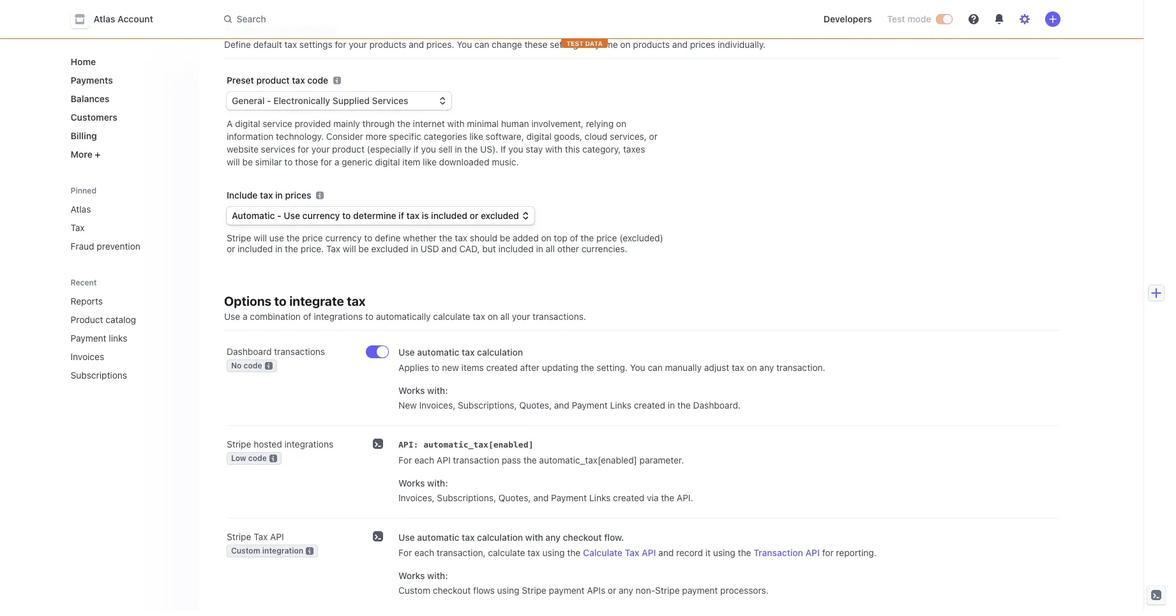 Task type: vqa. For each thing, say whether or not it's contained in the screenshot.
Get started link
no



Task type: describe. For each thing, give the bounding box(es) containing it.
atlas account button
[[71, 10, 166, 28]]

downloaded
[[439, 157, 489, 167]]

in left top at the top of page
[[536, 243, 543, 254]]

any inside use automatic tax calculation with any checkout flow. for each transaction, calculate tax using the calculate tax api and record it using the transaction api for reporting.
[[546, 532, 561, 543]]

product catalog link
[[65, 309, 170, 330]]

prices.
[[426, 39, 454, 50]]

any inside works with: custom checkout flows using stripe payment apis or any non-stripe payment processors.
[[619, 585, 633, 596]]

balances link
[[65, 88, 188, 109]]

notifications image
[[994, 14, 1005, 24]]

home link
[[65, 51, 188, 72]]

payment inside "recent" element
[[71, 333, 106, 344]]

stripe down record
[[655, 585, 680, 596]]

hosted
[[253, 439, 282, 450]]

stay
[[526, 144, 543, 155]]

product inside a digital service provided mainly through the internet with minimal human involvement, relying on information technology. consider more specific categories like software, digital goods, cloud services, or website services for your product (especially if you sell in the us). if you stay with this category, taxes will be similar to those for a generic digital item like downloaded music.
[[332, 144, 364, 155]]

categories
[[424, 131, 467, 142]]

links inside works with: invoices, subscriptions, quotes, and payment links created via the api.
[[589, 493, 611, 503]]

1 price from the left
[[302, 233, 323, 243]]

define
[[224, 39, 251, 50]]

+
[[95, 149, 101, 160]]

checkout inside use automatic tax calculation with any checkout flow. for each transaction, calculate tax using the calculate tax api and record it using the transaction api for reporting.
[[563, 532, 602, 543]]

calculate for tax
[[433, 311, 470, 322]]

0 vertical spatial code
[[307, 75, 328, 86]]

works with: new invoices, subscriptions, quotes, and payment links created in the dashboard.
[[398, 385, 741, 411]]

created for via
[[613, 493, 645, 503]]

a inside a digital service provided mainly through the internet with minimal human involvement, relying on information technology. consider more specific categories like software, digital goods, cloud services, or website services for your product (especially if you sell in the us). if you stay with this category, taxes will be similar to those for a generic digital item like downloaded music.
[[334, 157, 339, 167]]

core navigation links element
[[65, 51, 188, 165]]

general - electronically supplied services button
[[226, 92, 451, 110]]

1 horizontal spatial using
[[542, 547, 565, 558]]

no
[[231, 361, 241, 371]]

balances
[[71, 93, 110, 104]]

to left 'automatically'
[[365, 311, 373, 322]]

subscriptions
[[71, 370, 127, 381]]

and left the individually.
[[672, 39, 688, 50]]

1 vertical spatial prices
[[690, 39, 715, 50]]

product for catalog
[[71, 314, 103, 325]]

home
[[71, 56, 96, 67]]

subscriptions link
[[65, 365, 170, 386]]

reports link
[[65, 291, 170, 312]]

billing
[[71, 130, 97, 141]]

manually
[[665, 362, 702, 373]]

stripe will use the price currency to define whether the tax should be added on top of the price (excluded) or included in the price. tax will be excluded in usd and cad, but included in all other currencies.
[[226, 233, 663, 254]]

(excluded)
[[619, 233, 663, 243]]

links inside works with: new invoices, subscriptions, quotes, and payment links created in the dashboard.
[[610, 400, 631, 411]]

no code
[[231, 361, 262, 371]]

product and prices define default tax settings for your products and prices. you can change these settings anytime on products and prices individually.
[[224, 22, 766, 50]]

payment links
[[71, 333, 127, 344]]

tax inside pinned element
[[71, 222, 85, 233]]

2 horizontal spatial digital
[[526, 131, 552, 142]]

1 products from the left
[[369, 39, 406, 50]]

api up non-
[[642, 547, 656, 558]]

fraud prevention link
[[65, 236, 188, 257]]

invoices
[[71, 351, 104, 362]]

can inside use automatic tax calculation applies to new items created after updating the setting. you can manually adjust tax on any transaction.
[[648, 362, 663, 373]]

for inside use automatic tax calculation with any checkout flow. for each transaction, calculate tax using the calculate tax api and record it using the transaction api for reporting.
[[398, 547, 412, 558]]

works for works with: invoices, subscriptions, quotes, and payment links created via the api.
[[398, 478, 425, 489]]

payment inside works with: new invoices, subscriptions, quotes, and payment links created in the dashboard.
[[572, 400, 608, 411]]

any inside use automatic tax calculation applies to new items created after updating the setting. you can manually adjust tax on any transaction.
[[760, 362, 774, 373]]

should
[[470, 233, 497, 243]]

a
[[226, 118, 232, 129]]

atlas for atlas account
[[94, 13, 115, 24]]

if
[[501, 144, 506, 155]]

2 price from the left
[[596, 233, 617, 243]]

1 you from the left
[[421, 144, 436, 155]]

invoices link
[[65, 346, 170, 367]]

can inside product and prices define default tax settings for your products and prices. you can change these settings anytime on products and prices individually.
[[474, 39, 489, 50]]

to inside a digital service provided mainly through the internet with minimal human involvement, relying on information technology. consider more specific categories like software, digital goods, cloud services, or website services for your product (especially if you sell in the us). if you stay with this category, taxes will be similar to those for a generic digital item like downloaded music.
[[284, 157, 293, 167]]

2 horizontal spatial be
[[500, 233, 510, 243]]

1 payment from the left
[[549, 585, 585, 596]]

api up integration
[[270, 532, 284, 542]]

services
[[372, 95, 408, 106]]

and left prices.
[[409, 39, 424, 50]]

on inside stripe will use the price currency to define whether the tax should be added on top of the price (excluded) or included in the price. tax will be excluded in usd and cad, but included in all other currencies.
[[541, 233, 551, 243]]

services
[[261, 144, 295, 155]]

automatic for created
[[417, 347, 459, 358]]

2 vertical spatial prices
[[285, 190, 311, 201]]

or inside works with: custom checkout flows using stripe payment apis or any non-stripe payment processors.
[[608, 585, 616, 596]]

(especially
[[367, 144, 411, 155]]

consider
[[326, 131, 363, 142]]

general
[[232, 95, 264, 106]]

to inside use automatic tax calculation applies to new items created after updating the setting. you can manually adjust tax on any transaction.
[[431, 362, 440, 373]]

2 included from the left
[[498, 243, 534, 254]]

Search search field
[[216, 7, 577, 31]]

1 horizontal spatial digital
[[375, 157, 400, 167]]

taxes
[[623, 144, 645, 155]]

the inside works with: invoices, subscriptions, quotes, and payment links created via the api.
[[661, 493, 674, 503]]

all inside 'options to integrate tax use a combination of integrations to automatically calculate tax on all your transactions.'
[[500, 311, 509, 322]]

the inside works with: new invoices, subscriptions, quotes, and payment links created in the dashboard.
[[677, 400, 691, 411]]

tax link
[[65, 217, 188, 238]]

Search text field
[[216, 7, 577, 31]]

cad,
[[459, 243, 480, 254]]

payment links link
[[65, 328, 170, 349]]

developers link
[[819, 9, 877, 29]]

2 horizontal spatial will
[[343, 243, 356, 254]]

stripe right the flows
[[522, 585, 546, 596]]

cloud
[[585, 131, 607, 142]]

0 horizontal spatial product
[[256, 75, 289, 86]]

stripe for stripe hosted integrations
[[226, 439, 251, 450]]

each inside use automatic tax calculation with any checkout flow. for each transaction, calculate tax using the calculate tax api and record it using the transaction api for reporting.
[[414, 547, 434, 558]]

options to integrate tax use a combination of integrations to automatically calculate tax on all your transactions.
[[224, 294, 586, 322]]

transaction
[[754, 547, 803, 558]]

recent
[[71, 278, 97, 287]]

price.
[[300, 243, 324, 254]]

2 settings from the left
[[550, 39, 583, 50]]

transaction,
[[437, 547, 486, 558]]

1 included from the left
[[237, 243, 273, 254]]

tax up the custom integration
[[253, 532, 268, 542]]

subscriptions, inside works with: new invoices, subscriptions, quotes, and payment links created in the dashboard.
[[458, 400, 517, 411]]

automatically
[[376, 311, 431, 322]]

to up combination
[[274, 294, 286, 309]]

items
[[461, 362, 484, 373]]

1 horizontal spatial be
[[358, 243, 369, 254]]

0 vertical spatial prices
[[300, 22, 337, 36]]

define
[[375, 233, 400, 243]]

currency
[[325, 233, 362, 243]]

stripe tax api
[[226, 532, 284, 542]]

in inside works with: new invoices, subscriptions, quotes, and payment links created in the dashboard.
[[668, 400, 675, 411]]

you inside use automatic tax calculation applies to new items created after updating the setting. you can manually adjust tax on any transaction.
[[630, 362, 645, 373]]

settings image
[[1020, 14, 1030, 24]]

2 you from the left
[[508, 144, 523, 155]]

1 horizontal spatial will
[[253, 233, 267, 243]]

through
[[362, 118, 395, 129]]

you inside product and prices define default tax settings for your products and prices. you can change these settings anytime on products and prices individually.
[[457, 39, 472, 50]]

using inside works with: custom checkout flows using stripe payment apis or any non-stripe payment processors.
[[497, 585, 519, 596]]

0 vertical spatial automatic_tax[enabled]
[[423, 440, 533, 450]]

1 vertical spatial integrations
[[284, 439, 333, 450]]

customers
[[71, 112, 118, 123]]

software,
[[486, 131, 524, 142]]

test
[[567, 40, 584, 47]]

non-
[[636, 585, 655, 596]]

created for after
[[486, 362, 518, 373]]

1 vertical spatial with
[[545, 144, 563, 155]]

your inside a digital service provided mainly through the internet with minimal human involvement, relying on information technology. consider more specific categories like software, digital goods, cloud services, or website services for your product (especially if you sell in the us). if you stay with this category, taxes will be similar to those for a generic digital item like downloaded music.
[[311, 144, 330, 155]]

and inside works with: invoices, subscriptions, quotes, and payment links created via the api.
[[533, 493, 549, 503]]

1 vertical spatial like
[[423, 157, 437, 167]]

in down similar
[[275, 190, 283, 201]]

stripe for stripe will use the price currency to define whether the tax should be added on top of the price (excluded) or included in the price. tax will be excluded in usd and cad, but included in all other currencies.
[[226, 233, 251, 243]]

apis
[[587, 585, 605, 596]]

customers link
[[65, 107, 188, 128]]

anytime
[[585, 39, 618, 50]]

product for and
[[224, 22, 272, 36]]

tax inside stripe will use the price currency to define whether the tax should be added on top of the price (excluded) or included in the price. tax will be excluded in usd and cad, but included in all other currencies.
[[455, 233, 467, 243]]

with: for invoices,
[[427, 385, 448, 396]]

0 horizontal spatial with
[[447, 118, 465, 129]]

code for hosted
[[248, 454, 267, 463]]

more
[[365, 131, 387, 142]]

a digital service provided mainly through the internet with minimal human involvement, relying on information technology. consider more specific categories like software, digital goods, cloud services, or website services for your product (especially if you sell in the us). if you stay with this category, taxes will be similar to those for a generic digital item like downloaded music.
[[226, 118, 658, 167]]

mainly
[[333, 118, 360, 129]]

new
[[442, 362, 459, 373]]

pinned element
[[65, 199, 188, 257]]

on inside product and prices define default tax settings for your products and prices. you can change these settings anytime on products and prices individually.
[[620, 39, 631, 50]]

use for use automatic tax calculation applies to new items created after updating the setting. you can manually adjust tax on any transaction.
[[398, 347, 415, 358]]

quotes, inside works with: invoices, subscriptions, quotes, and payment links created via the api.
[[498, 493, 531, 503]]

combination
[[250, 311, 301, 322]]

2 products from the left
[[633, 39, 670, 50]]

atlas account
[[94, 13, 153, 24]]

but
[[482, 243, 496, 254]]

updating
[[542, 362, 578, 373]]

service
[[262, 118, 292, 129]]

use automatic tax calculation with any checkout flow. for each transaction, calculate tax using the calculate tax api and record it using the transaction api for reporting.
[[398, 532, 877, 558]]

use automatic tax calculation applies to new items created after updating the setting. you can manually adjust tax on any transaction.
[[398, 347, 825, 373]]

quotes, inside works with: new invoices, subscriptions, quotes, and payment links created in the dashboard.
[[519, 400, 552, 411]]

in left "usd"
[[411, 243, 418, 254]]

parameter.
[[640, 455, 684, 466]]

fraud prevention
[[71, 241, 140, 252]]



Task type: locate. For each thing, give the bounding box(es) containing it.
0 vertical spatial links
[[610, 400, 631, 411]]

payment
[[549, 585, 585, 596], [682, 585, 718, 596]]

calculation up transaction,
[[477, 532, 523, 543]]

will left use at the top left of the page
[[253, 233, 267, 243]]

your inside product and prices define default tax settings for your products and prices. you can change these settings anytime on products and prices individually.
[[349, 39, 367, 50]]

0 vertical spatial payment
[[71, 333, 106, 344]]

on inside a digital service provided mainly through the internet with minimal human involvement, relying on information technology. consider more specific categories like software, digital goods, cloud services, or website services for your product (especially if you sell in the us). if you stay with this category, taxes will be similar to those for a generic digital item like downloaded music.
[[616, 118, 626, 129]]

products
[[369, 39, 406, 50], [633, 39, 670, 50]]

1 horizontal spatial your
[[349, 39, 367, 50]]

transaction api link
[[754, 547, 820, 558]]

tax right price.
[[326, 243, 340, 254]]

and
[[275, 22, 297, 36], [409, 39, 424, 50], [672, 39, 688, 50], [441, 243, 457, 254], [554, 400, 569, 411], [533, 493, 549, 503], [658, 547, 674, 558]]

account
[[118, 13, 153, 24]]

you right setting.
[[630, 362, 645, 373]]

all left other
[[546, 243, 555, 254]]

your down search search field
[[349, 39, 367, 50]]

any down works with: invoices, subscriptions, quotes, and payment links created via the api.
[[546, 532, 561, 543]]

for left transaction,
[[398, 547, 412, 558]]

test data
[[567, 40, 603, 47]]

0 horizontal spatial calculate
[[433, 311, 470, 322]]

1 vertical spatial automatic_tax[enabled]
[[539, 455, 637, 466]]

invoices, down the api:
[[398, 493, 435, 503]]

be inside a digital service provided mainly through the internet with minimal human involvement, relying on information technology. consider more specific categories like software, digital goods, cloud services, or website services for your product (especially if you sell in the us). if you stay with this category, taxes will be similar to those for a generic digital item like downloaded music.
[[242, 157, 253, 167]]

website
[[226, 144, 258, 155]]

1 vertical spatial use
[[398, 347, 415, 358]]

include tax in prices
[[226, 190, 311, 201]]

1 vertical spatial invoices,
[[398, 493, 435, 503]]

0 vertical spatial subscriptions,
[[458, 400, 517, 411]]

to left new
[[431, 362, 440, 373]]

1 vertical spatial atlas
[[71, 204, 91, 215]]

1 vertical spatial a
[[242, 311, 247, 322]]

1 horizontal spatial you
[[630, 362, 645, 373]]

use inside use automatic tax calculation applies to new items created after updating the setting. you can manually adjust tax on any transaction.
[[398, 347, 415, 358]]

0 horizontal spatial you
[[457, 39, 472, 50]]

product inside product and prices define default tax settings for your products and prices. you can change these settings anytime on products and prices individually.
[[224, 22, 272, 36]]

0 vertical spatial you
[[457, 39, 472, 50]]

payment down setting.
[[572, 400, 608, 411]]

1 horizontal spatial product
[[332, 144, 364, 155]]

api inside api: automatic_tax[enabled] for each api transaction pass the automatic_tax[enabled] parameter.
[[437, 455, 450, 466]]

0 horizontal spatial using
[[497, 585, 519, 596]]

1 horizontal spatial atlas
[[94, 13, 115, 24]]

created down manually
[[634, 400, 665, 411]]

0 horizontal spatial can
[[474, 39, 489, 50]]

similar
[[255, 157, 282, 167]]

a inside 'options to integrate tax use a combination of integrations to automatically calculate tax on all your transactions.'
[[242, 311, 247, 322]]

in down manually
[[668, 400, 675, 411]]

and inside works with: new invoices, subscriptions, quotes, and payment links created in the dashboard.
[[554, 400, 569, 411]]

be right but at the left of the page
[[500, 233, 510, 243]]

a left generic
[[334, 157, 339, 167]]

2 vertical spatial with:
[[427, 570, 448, 581]]

2 payment from the left
[[682, 585, 718, 596]]

you right if
[[508, 144, 523, 155]]

test mode
[[888, 13, 932, 24]]

1 horizontal spatial any
[[619, 585, 633, 596]]

transaction
[[453, 455, 499, 466]]

0 vertical spatial like
[[469, 131, 483, 142]]

or inside a digital service provided mainly through the internet with minimal human involvement, relying on information technology. consider more specific categories like software, digital goods, cloud services, or website services for your product (especially if you sell in the us). if you stay with this category, taxes will be similar to those for a generic digital item like downloaded music.
[[649, 131, 658, 142]]

payment down api: automatic_tax[enabled] for each api transaction pass the automatic_tax[enabled] parameter.
[[551, 493, 587, 503]]

0 vertical spatial any
[[760, 362, 774, 373]]

subscriptions, inside works with: invoices, subscriptions, quotes, and payment links created via the api.
[[437, 493, 496, 503]]

for right those
[[320, 157, 332, 167]]

product down reports at the left
[[71, 314, 103, 325]]

0 horizontal spatial included
[[237, 243, 273, 254]]

created left via
[[613, 493, 645, 503]]

test
[[888, 13, 906, 24]]

for inside product and prices define default tax settings for your products and prices. you can change these settings anytime on products and prices individually.
[[335, 39, 346, 50]]

like right the item
[[423, 157, 437, 167]]

currencies.
[[581, 243, 627, 254]]

with: inside works with: invoices, subscriptions, quotes, and payment links created via the api.
[[427, 478, 448, 489]]

links down setting.
[[610, 400, 631, 411]]

works with: custom checkout flows using stripe payment apis or any non-stripe payment processors.
[[398, 570, 769, 596]]

0 horizontal spatial price
[[302, 233, 323, 243]]

and down api: automatic_tax[enabled] for each api transaction pass the automatic_tax[enabled] parameter.
[[533, 493, 549, 503]]

you
[[457, 39, 472, 50], [630, 362, 645, 373]]

with
[[447, 118, 465, 129], [545, 144, 563, 155], [525, 532, 543, 543]]

1 vertical spatial calculate
[[488, 547, 525, 558]]

checkout left the flows
[[433, 585, 471, 596]]

automatic_tax[enabled]
[[423, 440, 533, 450], [539, 455, 637, 466]]

integrations down integrate
[[314, 311, 363, 322]]

1 vertical spatial automatic
[[417, 532, 459, 543]]

api: automatic_tax[enabled] for each api transaction pass the automatic_tax[enabled] parameter.
[[398, 440, 684, 466]]

on
[[620, 39, 631, 50], [616, 118, 626, 129], [541, 233, 551, 243], [488, 311, 498, 322], [747, 362, 757, 373]]

all left transactions.
[[500, 311, 509, 322]]

invoices, inside works with: invoices, subscriptions, quotes, and payment links created via the api.
[[398, 493, 435, 503]]

created inside use automatic tax calculation applies to new items created after updating the setting. you can manually adjust tax on any transaction.
[[486, 362, 518, 373]]

included right but at the left of the page
[[498, 243, 534, 254]]

with left this
[[545, 144, 563, 155]]

and inside stripe will use the price currency to define whether the tax should be added on top of the price (excluded) or included in the price. tax will be excluded in usd and cad, but included in all other currencies.
[[441, 243, 457, 254]]

0 horizontal spatial automatic_tax[enabled]
[[423, 440, 533, 450]]

0 horizontal spatial like
[[423, 157, 437, 167]]

works for works with: custom checkout flows using stripe payment apis or any non-stripe payment processors.
[[398, 570, 425, 581]]

digital up stay
[[526, 131, 552, 142]]

calculation up items
[[477, 347, 523, 358]]

1 horizontal spatial checkout
[[563, 532, 602, 543]]

1 horizontal spatial like
[[469, 131, 483, 142]]

digital up information
[[235, 118, 260, 129]]

created left after
[[486, 362, 518, 373]]

any left non-
[[619, 585, 633, 596]]

api
[[437, 455, 450, 466], [270, 532, 284, 542], [642, 547, 656, 558], [806, 547, 820, 558]]

calculate inside use automatic tax calculation with any checkout flow. for each transaction, calculate tax using the calculate tax api and record it using the transaction api for reporting.
[[488, 547, 525, 558]]

works for works with: new invoices, subscriptions, quotes, and payment links created in the dashboard.
[[398, 385, 425, 396]]

the inside api: automatic_tax[enabled] for each api transaction pass the automatic_tax[enabled] parameter.
[[523, 455, 537, 466]]

1 vertical spatial each
[[414, 547, 434, 558]]

you right if on the left of page
[[421, 144, 436, 155]]

be left excluded
[[358, 243, 369, 254]]

this
[[565, 144, 580, 155]]

calculation for updating
[[477, 347, 523, 358]]

2 vertical spatial code
[[248, 454, 267, 463]]

tax inside use automatic tax calculation with any checkout flow. for each transaction, calculate tax using the calculate tax api and record it using the transaction api for reporting.
[[625, 547, 639, 558]]

2 each from the top
[[414, 547, 434, 558]]

automatic for for
[[417, 532, 459, 543]]

1 horizontal spatial payment
[[682, 585, 718, 596]]

specific
[[389, 131, 421, 142]]

products down search search field
[[369, 39, 406, 50]]

and down updating
[[554, 400, 569, 411]]

included up "options"
[[237, 243, 273, 254]]

0 vertical spatial all
[[546, 243, 555, 254]]

top
[[554, 233, 567, 243]]

individually.
[[718, 39, 766, 50]]

and inside use automatic tax calculation with any checkout flow. for each transaction, calculate tax using the calculate tax api and record it using the transaction api for reporting.
[[658, 547, 674, 558]]

0 horizontal spatial product
[[71, 314, 103, 325]]

1 vertical spatial subscriptions,
[[437, 493, 496, 503]]

0 horizontal spatial a
[[242, 311, 247, 322]]

transactions
[[274, 346, 325, 357]]

you right prices.
[[457, 39, 472, 50]]

be down website
[[242, 157, 253, 167]]

calculate inside 'options to integrate tax use a combination of integrations to automatically calculate tax on all your transactions.'
[[433, 311, 470, 322]]

use inside 'options to integrate tax use a combination of integrations to automatically calculate tax on all your transactions.'
[[224, 311, 240, 322]]

reporting.
[[836, 547, 877, 558]]

like down minimal
[[469, 131, 483, 142]]

of down integrate
[[303, 311, 311, 322]]

payment down it
[[682, 585, 718, 596]]

recent navigation links element
[[58, 272, 198, 386]]

calculate
[[583, 547, 623, 558]]

product catalog
[[71, 314, 136, 325]]

0 vertical spatial of
[[570, 233, 578, 243]]

or left use at the top left of the page
[[226, 243, 235, 254]]

a down "options"
[[242, 311, 247, 322]]

each inside api: automatic_tax[enabled] for each api transaction pass the automatic_tax[enabled] parameter.
[[414, 455, 434, 466]]

0 horizontal spatial you
[[421, 144, 436, 155]]

0 vertical spatial each
[[414, 455, 434, 466]]

will
[[226, 157, 240, 167], [253, 233, 267, 243], [343, 243, 356, 254]]

2 horizontal spatial using
[[713, 547, 735, 558]]

for up those
[[297, 144, 309, 155]]

the
[[397, 118, 410, 129], [464, 144, 478, 155], [286, 233, 300, 243], [439, 233, 452, 243], [581, 233, 594, 243], [285, 243, 298, 254], [581, 362, 594, 373], [677, 400, 691, 411], [523, 455, 537, 466], [661, 493, 674, 503], [567, 547, 581, 558], [738, 547, 751, 558]]

0 horizontal spatial atlas
[[71, 204, 91, 215]]

integrations inside 'options to integrate tax use a combination of integrations to automatically calculate tax on all your transactions.'
[[314, 311, 363, 322]]

custom integration
[[231, 546, 303, 556]]

1 horizontal spatial price
[[596, 233, 617, 243]]

1 with: from the top
[[427, 385, 448, 396]]

prevention
[[97, 241, 140, 252]]

1 automatic from the top
[[417, 347, 459, 358]]

2 calculation from the top
[[477, 532, 523, 543]]

3 with: from the top
[[427, 570, 448, 581]]

subscriptions, down items
[[458, 400, 517, 411]]

product down consider
[[332, 144, 364, 155]]

with: for subscriptions,
[[427, 478, 448, 489]]

1 vertical spatial created
[[634, 400, 665, 411]]

general - electronically supplied services
[[232, 95, 408, 106]]

1 vertical spatial your
[[311, 144, 330, 155]]

your inside 'options to integrate tax use a combination of integrations to automatically calculate tax on all your transactions.'
[[512, 311, 530, 322]]

0 vertical spatial product
[[224, 22, 272, 36]]

automatic_tax[enabled] up transaction
[[423, 440, 533, 450]]

calculation inside use automatic tax calculation applies to new items created after updating the setting. you can manually adjust tax on any transaction.
[[477, 347, 523, 358]]

0 horizontal spatial be
[[242, 157, 253, 167]]

transactions.
[[533, 311, 586, 322]]

automatic inside use automatic tax calculation applies to new items created after updating the setting. you can manually adjust tax on any transaction.
[[417, 347, 459, 358]]

subscriptions, down transaction
[[437, 493, 496, 503]]

using right the flows
[[497, 585, 519, 596]]

2 vertical spatial use
[[398, 532, 415, 543]]

0 horizontal spatial digital
[[235, 118, 260, 129]]

all inside stripe will use the price currency to define whether the tax should be added on top of the price (excluded) or included in the price. tax will be excluded in usd and cad, but included in all other currencies.
[[546, 243, 555, 254]]

the inside use automatic tax calculation applies to new items created after updating the setting. you can manually adjust tax on any transaction.
[[581, 362, 594, 373]]

1 works from the top
[[398, 385, 425, 396]]

whether
[[403, 233, 437, 243]]

products right anytime
[[633, 39, 670, 50]]

1 calculation from the top
[[477, 347, 523, 358]]

created inside works with: new invoices, subscriptions, quotes, and payment links created in the dashboard.
[[634, 400, 665, 411]]

1 vertical spatial product
[[332, 144, 364, 155]]

tax inside product and prices define default tax settings for your products and prices. you can change these settings anytime on products and prices individually.
[[284, 39, 297, 50]]

can left manually
[[648, 362, 663, 373]]

payment inside works with: invoices, subscriptions, quotes, and payment links created via the api.
[[551, 493, 587, 503]]

use
[[224, 311, 240, 322], [398, 347, 415, 358], [398, 532, 415, 543]]

flow.
[[604, 532, 624, 543]]

1 vertical spatial can
[[648, 362, 663, 373]]

0 vertical spatial a
[[334, 157, 339, 167]]

your up those
[[311, 144, 330, 155]]

will down website
[[226, 157, 240, 167]]

product up -
[[256, 75, 289, 86]]

billing link
[[65, 125, 188, 146]]

payment left apis
[[549, 585, 585, 596]]

price left the "(excluded)"
[[596, 233, 617, 243]]

1 horizontal spatial can
[[648, 362, 663, 373]]

integrations right hosted
[[284, 439, 333, 450]]

using right it
[[713, 547, 735, 558]]

atlas left the account
[[94, 13, 115, 24]]

1 vertical spatial links
[[589, 493, 611, 503]]

will inside a digital service provided mainly through the internet with minimal human involvement, relying on information technology. consider more specific categories like software, digital goods, cloud services, or website services for your product (especially if you sell in the us). if you stay with this category, taxes will be similar to those for a generic digital item like downloaded music.
[[226, 157, 240, 167]]

0 horizontal spatial of
[[303, 311, 311, 322]]

1 vertical spatial product
[[71, 314, 103, 325]]

works with: invoices, subscriptions, quotes, and payment links created via the api.
[[398, 478, 693, 503]]

using up works with: custom checkout flows using stripe payment apis or any non-stripe payment processors.
[[542, 547, 565, 558]]

0 vertical spatial your
[[349, 39, 367, 50]]

more
[[71, 149, 93, 160]]

technology.
[[276, 131, 324, 142]]

automatic up transaction,
[[417, 532, 459, 543]]

0 vertical spatial calculation
[[477, 347, 523, 358]]

stripe inside stripe will use the price currency to define whether the tax should be added on top of the price (excluded) or included in the price. tax will be excluded in usd and cad, but included in all other currencies.
[[226, 233, 251, 243]]

0 vertical spatial atlas
[[94, 13, 115, 24]]

quotes, down pass
[[498, 493, 531, 503]]

or inside stripe will use the price currency to define whether the tax should be added on top of the price (excluded) or included in the price. tax will be excluded in usd and cad, but included in all other currencies.
[[226, 243, 235, 254]]

use
[[269, 233, 284, 243]]

works inside works with: new invoices, subscriptions, quotes, and payment links created in the dashboard.
[[398, 385, 425, 396]]

works inside works with: invoices, subscriptions, quotes, and payment links created via the api.
[[398, 478, 425, 489]]

api.
[[677, 493, 693, 503]]

tax
[[71, 222, 85, 233], [326, 243, 340, 254], [253, 532, 268, 542], [625, 547, 639, 558]]

2 for from the top
[[398, 547, 412, 558]]

options
[[224, 294, 271, 309]]

2 vertical spatial payment
[[551, 493, 587, 503]]

1 vertical spatial or
[[226, 243, 235, 254]]

0 horizontal spatial checkout
[[433, 585, 471, 596]]

2 works from the top
[[398, 478, 425, 489]]

calculation
[[477, 347, 523, 358], [477, 532, 523, 543]]

for up general - electronically supplied services dropdown button
[[335, 39, 346, 50]]

excluded
[[371, 243, 408, 254]]

0 vertical spatial calculate
[[433, 311, 470, 322]]

tax inside stripe will use the price currency to define whether the tax should be added on top of the price (excluded) or included in the price. tax will be excluded in usd and cad, but included in all other currencies.
[[326, 243, 340, 254]]

0 vertical spatial product
[[256, 75, 289, 86]]

1 vertical spatial payment
[[572, 400, 608, 411]]

to inside stripe will use the price currency to define whether the tax should be added on top of the price (excluded) or included in the price. tax will be excluded in usd and cad, but included in all other currencies.
[[364, 233, 372, 243]]

preset product tax code
[[226, 75, 328, 86]]

api right transaction
[[806, 547, 820, 558]]

to down "services"
[[284, 157, 293, 167]]

0 vertical spatial invoices,
[[419, 400, 455, 411]]

use inside use automatic tax calculation with any checkout flow. for each transaction, calculate tax using the calculate tax api and record it using the transaction api for reporting.
[[398, 532, 415, 543]]

custom inside works with: custom checkout flows using stripe payment apis or any non-stripe payment processors.
[[398, 585, 430, 596]]

will right price.
[[343, 243, 356, 254]]

1 settings from the left
[[299, 39, 332, 50]]

minimal
[[467, 118, 499, 129]]

for inside use automatic tax calculation with any checkout flow. for each transaction, calculate tax using the calculate tax api and record it using the transaction api for reporting.
[[822, 547, 834, 558]]

to left define
[[364, 233, 372, 243]]

usd
[[420, 243, 439, 254]]

settings right default
[[299, 39, 332, 50]]

digital down the (especially
[[375, 157, 400, 167]]

0 vertical spatial checkout
[[563, 532, 602, 543]]

category,
[[582, 144, 621, 155]]

calculate
[[433, 311, 470, 322], [488, 547, 525, 558]]

pinned navigation links element
[[65, 180, 191, 257]]

0 vertical spatial works
[[398, 385, 425, 396]]

fraud
[[71, 241, 94, 252]]

0 horizontal spatial custom
[[231, 546, 260, 556]]

it
[[705, 547, 711, 558]]

stripe for stripe tax api
[[226, 532, 251, 542]]

0 vertical spatial automatic
[[417, 347, 459, 358]]

1 horizontal spatial settings
[[550, 39, 583, 50]]

automatic_tax[enabled] up works with: invoices, subscriptions, quotes, and payment links created via the api.
[[539, 455, 637, 466]]

processors.
[[720, 585, 769, 596]]

of inside stripe will use the price currency to define whether the tax should be added on top of the price (excluded) or included in the price. tax will be excluded in usd and cad, but included in all other currencies.
[[570, 233, 578, 243]]

invoices, inside works with: new invoices, subscriptions, quotes, and payment links created in the dashboard.
[[419, 400, 455, 411]]

1 vertical spatial digital
[[526, 131, 552, 142]]

code down dashboard
[[243, 361, 262, 371]]

checkout inside works with: custom checkout flows using stripe payment apis or any non-stripe payment processors.
[[433, 585, 471, 596]]

on inside 'options to integrate tax use a combination of integrations to automatically calculate tax on all your transactions.'
[[488, 311, 498, 322]]

calculate tax api link
[[583, 547, 656, 558]]

atlas inside pinned element
[[71, 204, 91, 215]]

2 horizontal spatial any
[[760, 362, 774, 373]]

with up categories
[[447, 118, 465, 129]]

calculate right 'automatically'
[[433, 311, 470, 322]]

more +
[[71, 149, 101, 160]]

code for transactions
[[243, 361, 262, 371]]

atlas inside 'button'
[[94, 13, 115, 24]]

1 horizontal spatial calculate
[[488, 547, 525, 558]]

0 horizontal spatial payment
[[549, 585, 585, 596]]

or right apis
[[608, 585, 616, 596]]

automatic inside use automatic tax calculation with any checkout flow. for each transaction, calculate tax using the calculate tax api and record it using the transaction api for reporting.
[[417, 532, 459, 543]]

0 horizontal spatial settings
[[299, 39, 332, 50]]

checkout up calculate
[[563, 532, 602, 543]]

record
[[676, 547, 703, 558]]

0 horizontal spatial products
[[369, 39, 406, 50]]

with: inside works with: new invoices, subscriptions, quotes, and payment links created in the dashboard.
[[427, 385, 448, 396]]

involvement,
[[531, 118, 584, 129]]

1 vertical spatial code
[[243, 361, 262, 371]]

1 vertical spatial with:
[[427, 478, 448, 489]]

catalog
[[106, 314, 136, 325]]

created inside works with: invoices, subscriptions, quotes, and payment links created via the api.
[[613, 493, 645, 503]]

calculation inside use automatic tax calculation with any checkout flow. for each transaction, calculate tax using the calculate tax api and record it using the transaction api for reporting.
[[477, 532, 523, 543]]

calculate up the flows
[[488, 547, 525, 558]]

tax up 'fraud'
[[71, 222, 85, 233]]

1 horizontal spatial included
[[498, 243, 534, 254]]

product
[[224, 22, 272, 36], [71, 314, 103, 325]]

mode
[[908, 13, 932, 24]]

tax right calculate
[[625, 547, 639, 558]]

0 vertical spatial quotes,
[[519, 400, 552, 411]]

0 vertical spatial with:
[[427, 385, 448, 396]]

subscriptions,
[[458, 400, 517, 411], [437, 493, 496, 503]]

1 vertical spatial all
[[500, 311, 509, 322]]

default
[[253, 39, 282, 50]]

of inside 'options to integrate tax use a combination of integrations to automatically calculate tax on all your transactions.'
[[303, 311, 311, 322]]

1 horizontal spatial you
[[508, 144, 523, 155]]

use for use automatic tax calculation with any checkout flow. for each transaction, calculate tax using the calculate tax api and record it using the transaction api for reporting.
[[398, 532, 415, 543]]

in inside a digital service provided mainly through the internet with minimal human involvement, relying on information technology. consider more specific categories like software, digital goods, cloud services, or website services for your product (especially if you sell in the us). if you stay with this category, taxes will be similar to those for a generic digital item like downloaded music.
[[455, 144, 462, 155]]

search
[[237, 13, 266, 24]]

2 vertical spatial digital
[[375, 157, 400, 167]]

2 with: from the top
[[427, 478, 448, 489]]

0 vertical spatial custom
[[231, 546, 260, 556]]

these
[[524, 39, 547, 50]]

0 horizontal spatial will
[[226, 157, 240, 167]]

each down the api:
[[414, 455, 434, 466]]

0 vertical spatial use
[[224, 311, 240, 322]]

2 automatic from the top
[[417, 532, 459, 543]]

1 each from the top
[[414, 455, 434, 466]]

stripe left use at the top left of the page
[[226, 233, 251, 243]]

with: for checkout
[[427, 570, 448, 581]]

product inside "recent" element
[[71, 314, 103, 325]]

1 horizontal spatial automatic_tax[enabled]
[[539, 455, 637, 466]]

sell
[[438, 144, 452, 155]]

help image
[[969, 14, 979, 24]]

calculate for calculation
[[488, 547, 525, 558]]

electronically
[[273, 95, 330, 106]]

atlas for atlas
[[71, 204, 91, 215]]

1 for from the top
[[398, 455, 412, 466]]

code down hosted
[[248, 454, 267, 463]]

and right "usd"
[[441, 243, 457, 254]]

of right top at the top of page
[[570, 233, 578, 243]]

via
[[647, 493, 659, 503]]

with: inside works with: custom checkout flows using stripe payment apis or any non-stripe payment processors.
[[427, 570, 448, 581]]

in left price.
[[275, 243, 282, 254]]

be
[[242, 157, 253, 167], [500, 233, 510, 243], [358, 243, 369, 254]]

3 works from the top
[[398, 570, 425, 581]]

with inside use automatic tax calculation with any checkout flow. for each transaction, calculate tax using the calculate tax api and record it using the transaction api for reporting.
[[525, 532, 543, 543]]

recent element
[[58, 291, 198, 386]]

on inside use automatic tax calculation applies to new items created after updating the setting. you can manually adjust tax on any transaction.
[[747, 362, 757, 373]]

2 vertical spatial your
[[512, 311, 530, 322]]

2 vertical spatial any
[[619, 585, 633, 596]]

integration
[[262, 546, 303, 556]]

stripe up low
[[226, 439, 251, 450]]

stripe hosted integrations
[[226, 439, 333, 450]]

can left change on the left top
[[474, 39, 489, 50]]

services,
[[610, 131, 647, 142]]

calculation for transaction,
[[477, 532, 523, 543]]

checkout
[[563, 532, 602, 543], [433, 585, 471, 596]]

0 vertical spatial can
[[474, 39, 489, 50]]

music.
[[492, 157, 519, 167]]

works inside works with: custom checkout flows using stripe payment apis or any non-stripe payment processors.
[[398, 570, 425, 581]]

any left "transaction."
[[760, 362, 774, 373]]

for inside api: automatic_tax[enabled] for each api transaction pass the automatic_tax[enabled] parameter.
[[398, 455, 412, 466]]

like
[[469, 131, 483, 142], [423, 157, 437, 167]]

new
[[398, 400, 417, 411]]

in right sell
[[455, 144, 462, 155]]

and up default
[[275, 22, 297, 36]]



